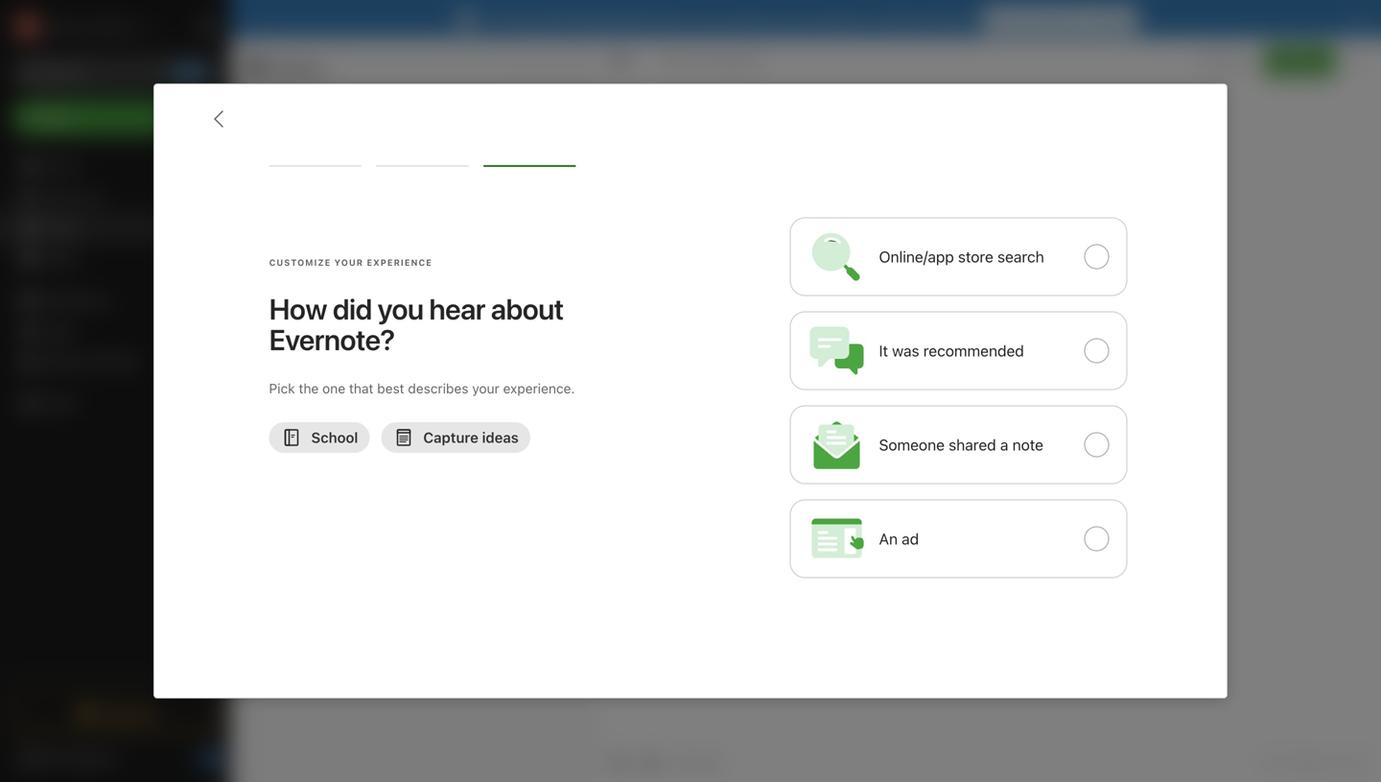 Task type: describe. For each thing, give the bounding box(es) containing it.
for for free:
[[633, 11, 651, 27]]

tags button
[[0, 316, 229, 346]]

across
[[727, 11, 768, 27]]

Search text field
[[25, 56, 205, 90]]

note
[[1013, 435, 1044, 454]]

it was recommended
[[879, 341, 1025, 360]]

trash link
[[0, 389, 229, 419]]

all
[[772, 11, 786, 27]]

settings image
[[196, 15, 219, 38]]

an ad
[[879, 530, 919, 548]]

saved
[[1332, 756, 1366, 770]]

add tag image
[[640, 751, 663, 774]]

tree containing home
[[0, 151, 230, 677]]

upgrade
[[99, 705, 156, 721]]

that
[[349, 381, 374, 396]]

shortcuts
[[43, 189, 103, 205]]

cancel
[[875, 11, 918, 27]]

notes inside 'note list' element
[[272, 58, 324, 80]]

0 vertical spatial your
[[789, 11, 817, 27]]

shortcuts button
[[0, 181, 229, 212]]

devices.
[[820, 11, 872, 27]]

someone shared a note
[[879, 435, 1044, 454]]

changes
[[1280, 756, 1329, 770]]

get it free for 7 days button
[[984, 7, 1138, 32]]

you inside note window 'element'
[[1229, 54, 1250, 68]]

me
[[119, 354, 138, 369]]

grocery list button
[[230, 131, 595, 246]]

notes link
[[0, 212, 229, 243]]

expand note image
[[609, 50, 632, 73]]

tags
[[43, 323, 72, 339]]

share
[[1282, 53, 1319, 69]]

a
[[1001, 435, 1009, 454]]

all
[[1262, 756, 1276, 770]]

only
[[1199, 54, 1226, 68]]

customize your experience
[[269, 258, 433, 268]]

your
[[334, 258, 364, 268]]

about
[[491, 292, 564, 326]]

ideas
[[482, 429, 519, 446]]

someone shared a note button
[[790, 405, 1128, 484]]

hear
[[429, 292, 485, 326]]

capture
[[424, 429, 479, 446]]

experience
[[367, 258, 433, 268]]

tasks button
[[0, 243, 229, 273]]

0 horizontal spatial your
[[472, 381, 500, 396]]

share button
[[1266, 46, 1336, 77]]

grocery
[[255, 148, 306, 164]]

free
[[1034, 11, 1060, 27]]

get
[[995, 11, 1018, 27]]

did
[[333, 292, 372, 326]]

search
[[998, 247, 1045, 266]]

with
[[90, 354, 116, 369]]

how did you hear about evernote?
[[269, 292, 564, 357]]

first notebook
[[678, 54, 764, 68]]

only you
[[1199, 54, 1250, 68]]

free:
[[654, 11, 686, 27]]

home link
[[0, 151, 230, 181]]

first notebook button
[[654, 48, 771, 75]]

new
[[42, 110, 70, 126]]

pick the one that best describes your experience.
[[269, 381, 575, 396]]



Task type: locate. For each thing, give the bounding box(es) containing it.
new button
[[12, 101, 219, 135]]

evernote
[[514, 11, 571, 27]]

sync
[[693, 11, 724, 27]]

one
[[323, 381, 346, 396]]

online/app
[[879, 247, 955, 266]]

note list element
[[230, 38, 596, 782]]

None search field
[[25, 56, 205, 90]]

you inside how did you hear about evernote?
[[378, 292, 424, 326]]

store
[[959, 247, 994, 266]]

you right only
[[1229, 54, 1250, 68]]

0 vertical spatial you
[[1229, 54, 1250, 68]]

for for 7
[[1063, 11, 1081, 27]]

notes up grocery list
[[272, 58, 324, 80]]

customize
[[269, 258, 331, 268]]

notebooks
[[43, 292, 110, 308]]

was
[[893, 341, 920, 360]]

it
[[1022, 11, 1030, 27]]

add a reminder image
[[607, 751, 630, 774]]

notebook
[[707, 54, 764, 68]]

you
[[1229, 54, 1250, 68], [378, 292, 424, 326]]

how
[[269, 292, 327, 326]]

someone
[[879, 435, 945, 454]]

trash
[[42, 396, 76, 412]]

experience.
[[503, 381, 575, 396]]

1 horizontal spatial for
[[1063, 11, 1081, 27]]

pick
[[269, 381, 295, 396]]

for left 7
[[1063, 11, 1081, 27]]

your right all
[[789, 11, 817, 27]]

1 vertical spatial you
[[378, 292, 424, 326]]

evernote?
[[269, 322, 395, 357]]

it
[[879, 341, 889, 360]]

for left free:
[[633, 11, 651, 27]]

1 horizontal spatial notes
[[272, 58, 324, 80]]

for inside get it free for 7 days button
[[1063, 11, 1081, 27]]

your right describes
[[472, 381, 500, 396]]

for
[[633, 11, 651, 27], [1063, 11, 1081, 27]]

tree
[[0, 151, 230, 677]]

1 vertical spatial your
[[472, 381, 500, 396]]

Note Editor text field
[[596, 131, 1382, 743]]

an
[[879, 530, 898, 548]]

anytime.
[[921, 11, 974, 27]]

7
[[1085, 11, 1093, 27]]

days
[[1096, 11, 1127, 27]]

shared with me link
[[0, 346, 229, 377]]

list
[[310, 148, 333, 164]]

shared with me
[[42, 354, 138, 369]]

grocery list
[[255, 148, 333, 164]]

you down experience
[[378, 292, 424, 326]]

online/app store search button
[[790, 217, 1128, 296]]

1 for from the left
[[633, 11, 651, 27]]

tasks
[[42, 250, 77, 266]]

an ad button
[[790, 499, 1128, 578]]

home
[[42, 158, 79, 174]]

get it free for 7 days
[[995, 11, 1127, 27]]

online/app store search
[[879, 247, 1045, 266]]

all changes saved
[[1262, 756, 1366, 770]]

1 vertical spatial notes
[[42, 219, 79, 235]]

your
[[789, 11, 817, 27], [472, 381, 500, 396]]

expand notebooks image
[[5, 293, 20, 308]]

0 vertical spatial notes
[[272, 58, 324, 80]]

best
[[377, 381, 405, 396]]

2 for from the left
[[1063, 11, 1081, 27]]

notes up tasks
[[42, 219, 79, 235]]

note window element
[[596, 38, 1382, 782]]

0 horizontal spatial notes
[[42, 219, 79, 235]]

1 horizontal spatial your
[[789, 11, 817, 27]]

school
[[311, 429, 358, 446]]

1 horizontal spatial you
[[1229, 54, 1250, 68]]

first
[[678, 54, 704, 68]]

shared
[[949, 435, 997, 454]]

ad
[[902, 530, 919, 548]]

0 horizontal spatial you
[[378, 292, 424, 326]]

personal
[[574, 11, 629, 27]]

recommended
[[924, 341, 1025, 360]]

0 horizontal spatial for
[[633, 11, 651, 27]]

upgrade button
[[12, 694, 219, 732]]

the
[[299, 381, 319, 396]]

try evernote personal for free: sync across all your devices. cancel anytime.
[[490, 11, 974, 27]]

try
[[490, 11, 511, 27]]

notebooks link
[[0, 285, 229, 316]]

shared
[[42, 354, 86, 369]]

it was recommended button
[[790, 311, 1128, 390]]

notes
[[272, 58, 324, 80], [42, 219, 79, 235]]

describes
[[408, 381, 469, 396]]

capture ideas
[[424, 429, 519, 446]]



Task type: vqa. For each thing, say whether or not it's contained in the screenshot.
for within button
yes



